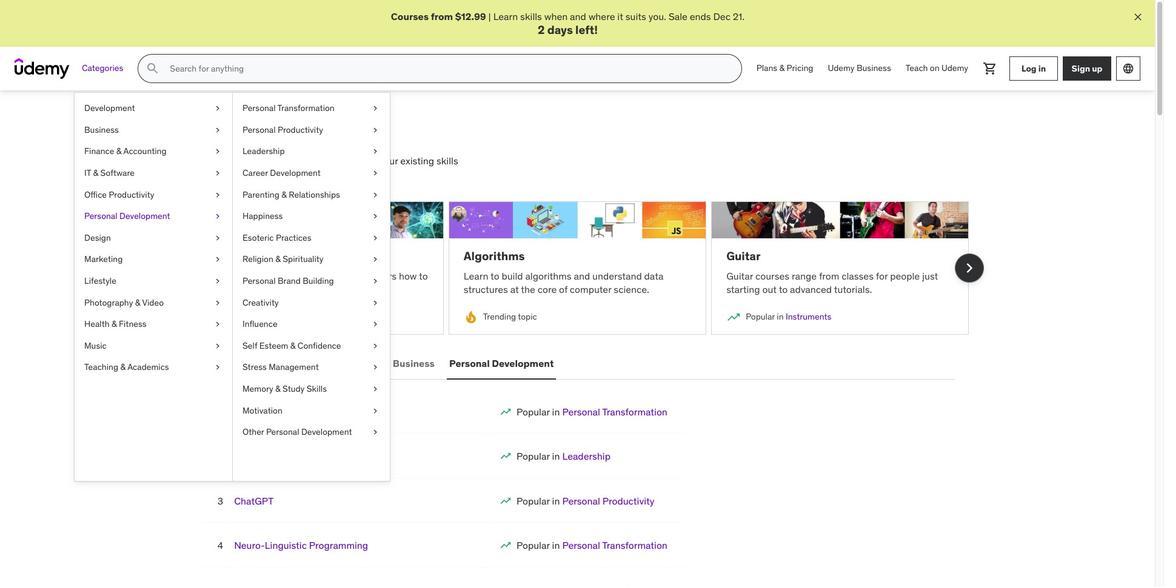 Task type: vqa. For each thing, say whether or not it's contained in the screenshot.
xsmall icon for Influence
yes



Task type: describe. For each thing, give the bounding box(es) containing it.
personal down popular in personal productivity
[[563, 539, 600, 552]]

data
[[645, 270, 664, 282]]

2 udemy from the left
[[942, 63, 969, 74]]

in down popular in personal productivity
[[552, 539, 560, 552]]

& for study
[[275, 383, 281, 394]]

popular in personal productivity
[[517, 495, 655, 507]]

1 udemy from the left
[[828, 63, 855, 74]]

learn inside courses from $12.99 | learn skills when and where it suits you. sale ends dec 21. 2 days left!
[[494, 10, 518, 22]]

design for 'design' link
[[84, 232, 111, 243]]

left!
[[576, 23, 598, 37]]

religion & spirituality
[[243, 254, 324, 265]]

in left data
[[252, 311, 258, 322]]

finance & accounting link
[[75, 141, 232, 163]]

neuro-linguistic programming
[[234, 539, 368, 552]]

memory
[[243, 383, 273, 394]]

personal inside personal development link
[[84, 211, 117, 222]]

trending topic
[[483, 311, 537, 322]]

how
[[399, 270, 417, 282]]

from inside guitar courses range from classes for people just starting out to advanced tutorials.
[[820, 270, 840, 282]]

xsmall image for happiness
[[371, 211, 380, 222]]

xsmall image for creativity
[[371, 297, 380, 309]]

photography & video link
[[75, 292, 232, 314]]

development inside 'button'
[[270, 358, 331, 370]]

xsmall image for personal development
[[213, 211, 223, 222]]

learn for algorithms
[[464, 270, 489, 282]]

xsmall image for finance & accounting
[[213, 146, 223, 158]]

influence link
[[233, 314, 390, 335]]

happiness link
[[233, 206, 390, 227]]

tutorials.
[[835, 283, 873, 296]]

popular in instruments
[[746, 311, 832, 322]]

other personal development
[[243, 427, 352, 437]]

personal down the popular in leadership on the bottom of page
[[563, 495, 600, 507]]

& for accounting
[[116, 146, 122, 157]]

understand
[[593, 270, 642, 282]]

relationships
[[289, 189, 340, 200]]

udemy business
[[828, 63, 892, 74]]

use
[[201, 270, 218, 282]]

2 horizontal spatial business
[[857, 63, 892, 74]]

parenting & relationships
[[243, 189, 340, 200]]

just
[[923, 270, 939, 282]]

& for academics
[[120, 362, 126, 373]]

on
[[930, 63, 940, 74]]

xsmall image for personal productivity
[[371, 124, 380, 136]]

xsmall image for teaching & academics
[[213, 362, 223, 374]]

memory & study skills
[[243, 383, 327, 394]]

photography
[[84, 297, 133, 308]]

data
[[260, 311, 278, 322]]

Search for anything text field
[[168, 58, 727, 79]]

machine
[[201, 249, 248, 263]]

it
[[618, 10, 624, 22]]

music link
[[75, 335, 232, 357]]

completely
[[261, 154, 309, 167]]

transformation for neuro-linguistic programming
[[603, 539, 668, 552]]

esoteric practices
[[243, 232, 311, 243]]

for
[[876, 270, 888, 282]]

4
[[218, 539, 223, 552]]

personal transformation link for neuro-linguistic programming
[[563, 539, 668, 552]]

teaching & academics link
[[75, 357, 232, 378]]

self esteem & confidence link
[[233, 335, 390, 357]]

1 horizontal spatial leadership
[[563, 450, 611, 462]]

1 vertical spatial personal productivity link
[[563, 495, 655, 507]]

your
[[380, 154, 398, 167]]

personal brand building link
[[233, 271, 390, 292]]

xsmall image for photography & video
[[213, 297, 223, 309]]

happiness
[[243, 211, 283, 222]]

study
[[283, 383, 305, 394]]

training
[[282, 406, 317, 418]]

it & software
[[84, 167, 135, 178]]

log in link
[[1010, 57, 1059, 81]]

cell for life coach training
[[517, 406, 668, 418]]

sign up link
[[1063, 57, 1112, 81]]

linguistic
[[265, 539, 307, 552]]

close image
[[1133, 11, 1145, 23]]

personal development for personal development link
[[84, 211, 170, 222]]

in down the popular in leadership on the bottom of page
[[552, 495, 560, 507]]

teach on udemy link
[[899, 54, 976, 83]]

guitar for guitar
[[727, 249, 761, 263]]

development down completely
[[270, 167, 321, 178]]

or
[[331, 154, 340, 167]]

software
[[100, 167, 135, 178]]

transformation for life coach training
[[603, 406, 668, 418]]

video
[[142, 297, 164, 308]]

personal inside other personal development link
[[266, 427, 299, 437]]

marketing
[[84, 254, 123, 265]]

2 vertical spatial productivity
[[603, 495, 655, 507]]

xsmall image for memory & study skills
[[371, 383, 380, 395]]

development down categories dropdown button
[[84, 103, 135, 114]]

development inside button
[[492, 358, 554, 370]]

development down office productivity link
[[119, 211, 170, 222]]

personal brand building
[[243, 275, 334, 286]]

submit search image
[[146, 61, 160, 76]]

& inside carousel element
[[280, 311, 286, 322]]

personal inside personal brand building link
[[243, 275, 276, 286]]

build
[[502, 270, 523, 282]]

personal development for personal development button
[[450, 358, 554, 370]]

creativity
[[243, 297, 279, 308]]

management
[[269, 362, 319, 373]]

personal transformation
[[243, 103, 335, 114]]

design link
[[75, 227, 232, 249]]

the
[[521, 283, 536, 296]]

and inside courses from $12.99 | learn skills when and where it suits you. sale ends dec 21. 2 days left!
[[570, 10, 587, 22]]

xsmall image for parenting & relationships
[[371, 189, 380, 201]]

cell for chatgpt
[[517, 495, 655, 507]]

xsmall image for design
[[213, 232, 223, 244]]

stress
[[243, 362, 267, 373]]

& for software
[[93, 167, 98, 178]]

xsmall image for other personal development
[[371, 427, 380, 438]]

and inside the learn to build algorithms and understand data structures at the core of computer science.
[[574, 270, 590, 282]]

chatgpt
[[234, 495, 274, 507]]

to inside the learn to build algorithms and understand data structures at the core of computer science.
[[491, 270, 500, 282]]

2 cell from the top
[[517, 450, 611, 462]]

range
[[792, 270, 817, 282]]

popular in image for right 'leadership' link
[[500, 450, 512, 462]]

life
[[234, 406, 250, 418]]

it & software link
[[75, 163, 232, 184]]

health & fitness
[[84, 319, 147, 329]]

it
[[84, 167, 91, 178]]

spirituality
[[283, 254, 324, 265]]

business for business button at the bottom
[[393, 358, 435, 370]]

xsmall image for music
[[213, 340, 223, 352]]

instruments link
[[786, 311, 832, 322]]

choose a language image
[[1123, 63, 1135, 75]]

popular in image
[[500, 495, 512, 507]]

learn something completely new or improve your existing skills
[[186, 154, 458, 167]]

teach
[[906, 63, 928, 74]]

in up popular in personal productivity
[[552, 450, 560, 462]]

5 cell from the top
[[517, 584, 668, 587]]

personal transformation link for life coach training
[[563, 406, 668, 418]]

categories button
[[75, 54, 131, 83]]

bestselling button
[[200, 349, 257, 379]]

when
[[545, 10, 568, 22]]

|
[[489, 10, 491, 22]]

popular in personal transformation for neuro-linguistic programming
[[517, 539, 668, 552]]

business button
[[391, 349, 437, 379]]

religion & spirituality link
[[233, 249, 390, 271]]

popular in image for data & analytics link
[[201, 310, 216, 325]]

neuro-
[[234, 539, 265, 552]]

21.
[[733, 10, 745, 22]]

bestselling
[[203, 358, 255, 370]]

& right esteem
[[291, 340, 296, 351]]

core
[[538, 283, 557, 296]]

other personal development link
[[233, 422, 390, 443]]

0 vertical spatial transformation
[[278, 103, 335, 114]]

& for relationships
[[282, 189, 287, 200]]

skills
[[307, 383, 327, 394]]

health
[[84, 319, 110, 329]]

productivity for office productivity
[[109, 189, 154, 200]]

ends
[[690, 10, 711, 22]]

xsmall image for business
[[213, 124, 223, 136]]

xsmall image for lifestyle
[[213, 275, 223, 287]]

parenting
[[243, 189, 280, 200]]



Task type: locate. For each thing, give the bounding box(es) containing it.
2 horizontal spatial from
[[820, 270, 840, 282]]

xsmall image inside career development link
[[371, 167, 380, 179]]

parenting & relationships link
[[233, 184, 390, 206]]

in inside log in link
[[1039, 63, 1047, 74]]

& left "study"
[[275, 383, 281, 394]]

2 vertical spatial from
[[225, 283, 246, 296]]

2 horizontal spatial learn
[[494, 10, 518, 22]]

use statistical probability to teach computers how to learn from data.
[[201, 270, 428, 296]]

personal up the popular in leadership on the bottom of page
[[563, 406, 600, 418]]

1 popular in personal transformation from the top
[[517, 406, 668, 418]]

teach on udemy
[[906, 63, 969, 74]]

personal down religion
[[243, 275, 276, 286]]

learn inside the learn to build algorithms and understand data structures at the core of computer science.
[[464, 270, 489, 282]]

suits
[[626, 10, 647, 22]]

xsmall image inside memory & study skills link
[[371, 383, 380, 395]]

1 cell from the top
[[517, 406, 668, 418]]

development
[[84, 103, 135, 114], [270, 167, 321, 178], [119, 211, 170, 222], [270, 358, 331, 370], [492, 358, 554, 370], [301, 427, 352, 437]]

confidence
[[298, 340, 341, 351]]

photography & video
[[84, 297, 164, 308]]

1 guitar from the top
[[727, 249, 761, 263]]

popular in personal transformation up the popular in leadership on the bottom of page
[[517, 406, 668, 418]]

1 vertical spatial leadership link
[[563, 450, 611, 462]]

development link
[[75, 98, 232, 119]]

xsmall image inside personal brand building link
[[371, 275, 380, 287]]

business up finance
[[84, 124, 119, 135]]

personal down personal transformation
[[243, 124, 276, 135]]

1 vertical spatial personal development
[[450, 358, 554, 370]]

from inside courses from $12.99 | learn skills when and where it suits you. sale ends dec 21. 2 days left!
[[431, 10, 453, 22]]

0 vertical spatial leadership link
[[233, 141, 390, 163]]

personal down trending topic image
[[450, 358, 490, 370]]

to right how
[[419, 270, 428, 282]]

& right plans
[[780, 63, 785, 74]]

0 vertical spatial business
[[857, 63, 892, 74]]

xsmall image inside motivation link
[[371, 405, 380, 417]]

improve
[[342, 154, 377, 167]]

1 horizontal spatial productivity
[[278, 124, 323, 135]]

life coach training link
[[234, 406, 317, 418]]

xsmall image inside "influence" link
[[371, 319, 380, 330]]

xsmall image inside esoteric practices link
[[371, 232, 380, 244]]

from inside use statistical probability to teach computers how to learn from data.
[[225, 283, 246, 296]]

xsmall image for esoteric practices
[[371, 232, 380, 244]]

existing
[[401, 154, 434, 167]]

skills up 2
[[521, 10, 542, 22]]

0 vertical spatial and
[[570, 10, 587, 22]]

learn right |
[[494, 10, 518, 22]]

xsmall image
[[371, 103, 380, 115], [213, 124, 223, 136], [371, 146, 380, 158], [213, 167, 223, 179], [371, 189, 380, 201], [213, 211, 223, 222], [371, 211, 380, 222], [213, 232, 223, 244], [213, 254, 223, 266], [371, 254, 380, 266], [371, 275, 380, 287], [213, 297, 223, 309], [371, 297, 380, 309], [371, 319, 380, 330], [371, 340, 380, 352], [371, 362, 380, 374], [371, 383, 380, 395], [371, 405, 380, 417]]

1 vertical spatial and
[[248, 120, 275, 138]]

xsmall image inside 'leadership' link
[[371, 146, 380, 158]]

shopping cart with 0 items image
[[983, 61, 998, 76]]

1 horizontal spatial personal development
[[450, 358, 554, 370]]

0 horizontal spatial personal productivity link
[[233, 119, 390, 141]]

xsmall image for it & software
[[213, 167, 223, 179]]

& for fitness
[[112, 319, 117, 329]]

& right teaching
[[120, 362, 126, 373]]

transformation
[[278, 103, 335, 114], [603, 406, 668, 418], [603, 539, 668, 552]]

0 vertical spatial from
[[431, 10, 453, 22]]

& for spirituality
[[276, 254, 281, 265]]

1 vertical spatial design
[[346, 358, 378, 370]]

skills
[[521, 10, 542, 22], [437, 154, 458, 167]]

development down self esteem & confidence
[[270, 358, 331, 370]]

1 horizontal spatial personal productivity link
[[563, 495, 655, 507]]

popular in data & analytics
[[221, 311, 322, 322]]

1 horizontal spatial design
[[346, 358, 378, 370]]

2 vertical spatial and
[[574, 270, 590, 282]]

xsmall image inside music link
[[213, 340, 223, 352]]

0 horizontal spatial business
[[84, 124, 119, 135]]

1 vertical spatial personal transformation link
[[563, 406, 668, 418]]

2
[[538, 23, 545, 37]]

1 vertical spatial learn
[[186, 154, 211, 167]]

where
[[589, 10, 615, 22]]

xsmall image for motivation
[[371, 405, 380, 417]]

stress management link
[[233, 357, 390, 378]]

programming
[[309, 539, 368, 552]]

to left the teach
[[313, 270, 321, 282]]

xsmall image for health & fitness
[[213, 319, 223, 330]]

in left instruments
[[777, 311, 784, 322]]

2 guitar from the top
[[727, 270, 754, 282]]

skills inside courses from $12.99 | learn skills when and where it suits you. sale ends dec 21. 2 days left!
[[521, 10, 542, 22]]

skills right existing
[[437, 154, 458, 167]]

xsmall image inside teaching & academics link
[[213, 362, 223, 374]]

and up left! at the top
[[570, 10, 587, 22]]

algorithms
[[526, 270, 572, 282]]

1 horizontal spatial skills
[[521, 10, 542, 22]]

xsmall image inside photography & video link
[[213, 297, 223, 309]]

0 vertical spatial personal productivity link
[[233, 119, 390, 141]]

trending
[[483, 311, 516, 322]]

xsmall image inside it & software link
[[213, 167, 223, 179]]

guitar courses range from classes for people just starting out to advanced tutorials.
[[727, 270, 939, 296]]

leadership link up popular in personal productivity
[[563, 450, 611, 462]]

esoteric
[[243, 232, 274, 243]]

marketing link
[[75, 249, 232, 271]]

pricing
[[787, 63, 814, 74]]

xsmall image inside lifestyle link
[[213, 275, 223, 287]]

2 popular in personal transformation from the top
[[517, 539, 668, 552]]

popular in image down popular in image
[[500, 539, 512, 552]]

1 vertical spatial business
[[84, 124, 119, 135]]

popular in image
[[201, 310, 216, 325], [727, 310, 741, 325], [500, 406, 512, 418], [500, 450, 512, 462], [500, 539, 512, 552]]

1 horizontal spatial from
[[431, 10, 453, 22]]

next image
[[960, 258, 979, 278]]

life coach training
[[234, 406, 317, 418]]

0 horizontal spatial learn
[[186, 154, 211, 167]]

personal transformation link
[[233, 98, 390, 119], [563, 406, 668, 418], [563, 539, 668, 552]]

guitar for guitar courses range from classes for people just starting out to advanced tutorials.
[[727, 270, 754, 282]]

3 cell from the top
[[517, 495, 655, 507]]

categories
[[82, 63, 123, 74]]

1 vertical spatial productivity
[[109, 189, 154, 200]]

xsmall image inside development link
[[213, 103, 223, 115]]

development down motivation link
[[301, 427, 352, 437]]

2 vertical spatial learn
[[464, 270, 489, 282]]

& right health
[[112, 319, 117, 329]]

development down topic
[[492, 358, 554, 370]]

personal productivity
[[243, 124, 323, 135]]

statistical
[[220, 270, 262, 282]]

personal down office
[[84, 211, 117, 222]]

learn
[[201, 283, 223, 296]]

xsmall image for stress management
[[371, 362, 380, 374]]

popular in image down personal development button
[[500, 406, 512, 418]]

xsmall image for religion & spirituality
[[371, 254, 380, 266]]

xsmall image inside creativity link
[[371, 297, 380, 309]]

xsmall image inside happiness link
[[371, 211, 380, 222]]

esteem
[[259, 340, 288, 351]]

0 vertical spatial learn
[[494, 10, 518, 22]]

xsmall image for development
[[213, 103, 223, 115]]

personal development down office productivity
[[84, 211, 170, 222]]

carousel element
[[186, 187, 984, 349]]

design for "design" button
[[346, 358, 378, 370]]

motivation
[[243, 405, 283, 416]]

0 horizontal spatial design
[[84, 232, 111, 243]]

1 vertical spatial skills
[[437, 154, 458, 167]]

leadership
[[243, 146, 285, 157], [563, 450, 611, 462]]

guitar inside guitar courses range from classes for people just starting out to advanced tutorials.
[[727, 270, 754, 282]]

of
[[559, 283, 568, 296]]

0 horizontal spatial skills
[[437, 154, 458, 167]]

xsmall image inside personal development link
[[213, 211, 223, 222]]

leadership up popular in personal productivity
[[563, 450, 611, 462]]

music
[[84, 340, 107, 351]]

leadership up career
[[243, 146, 285, 157]]

office productivity
[[84, 189, 154, 200]]

design button
[[344, 349, 381, 379]]

memory & study skills link
[[233, 378, 390, 400]]

xsmall image inside "finance & accounting" link
[[213, 146, 223, 158]]

popular in personal transformation down popular in personal productivity
[[517, 539, 668, 552]]

computer
[[570, 283, 612, 296]]

xsmall image inside stress management 'link'
[[371, 362, 380, 374]]

udemy image
[[15, 58, 70, 79]]

0 horizontal spatial udemy
[[828, 63, 855, 74]]

0 vertical spatial leadership
[[243, 146, 285, 157]]

personal up personal productivity
[[243, 103, 276, 114]]

from left the $12.99
[[431, 10, 453, 22]]

teach
[[324, 270, 348, 282]]

from up advanced
[[820, 270, 840, 282]]

design inside "design" button
[[346, 358, 378, 370]]

you.
[[649, 10, 667, 22]]

2 vertical spatial business
[[393, 358, 435, 370]]

0 horizontal spatial personal development
[[84, 211, 170, 222]]

from down statistical
[[225, 283, 246, 296]]

& right finance
[[116, 146, 122, 157]]

to right the out
[[779, 283, 788, 296]]

learning
[[250, 249, 298, 263]]

starting
[[727, 283, 761, 296]]

learn for popular and trending topics
[[186, 154, 211, 167]]

1 vertical spatial transformation
[[603, 406, 668, 418]]

xsmall image inside parenting & relationships 'link'
[[371, 189, 380, 201]]

& right it
[[93, 167, 98, 178]]

personal inside personal development button
[[450, 358, 490, 370]]

1 vertical spatial popular in personal transformation
[[517, 539, 668, 552]]

xsmall image for office productivity
[[213, 189, 223, 201]]

xsmall image inside the health & fitness link
[[213, 319, 223, 330]]

leadership link down "trending"
[[233, 141, 390, 163]]

up
[[1093, 63, 1103, 74]]

and down personal transformation
[[248, 120, 275, 138]]

popular and trending topics
[[186, 120, 388, 138]]

& up probability
[[276, 254, 281, 265]]

0 vertical spatial personal development
[[84, 211, 170, 222]]

1 horizontal spatial business
[[393, 358, 435, 370]]

popular in image down the learn
[[201, 310, 216, 325]]

& left video
[[135, 297, 140, 308]]

teaching & academics
[[84, 362, 169, 373]]

in right log
[[1039, 63, 1047, 74]]

personal development down trending
[[450, 358, 554, 370]]

0 vertical spatial personal transformation link
[[233, 98, 390, 119]]

in up the popular in leadership on the bottom of page
[[552, 406, 560, 418]]

stress management
[[243, 362, 319, 373]]

&
[[780, 63, 785, 74], [116, 146, 122, 157], [93, 167, 98, 178], [282, 189, 287, 200], [276, 254, 281, 265], [135, 297, 140, 308], [280, 311, 286, 322], [112, 319, 117, 329], [291, 340, 296, 351], [120, 362, 126, 373], [275, 383, 281, 394]]

machine learning
[[201, 249, 298, 263]]

creativity link
[[233, 292, 390, 314]]

4 cell from the top
[[517, 539, 668, 552]]

xsmall image for personal brand building
[[371, 275, 380, 287]]

personal down life coach training
[[266, 427, 299, 437]]

0 horizontal spatial leadership link
[[233, 141, 390, 163]]

cell
[[517, 406, 668, 418], [517, 450, 611, 462], [517, 495, 655, 507], [517, 539, 668, 552], [517, 584, 668, 587]]

sale
[[669, 10, 688, 22]]

brand
[[278, 275, 301, 286]]

building
[[303, 275, 334, 286]]

& inside 'link'
[[282, 189, 287, 200]]

popular in personal transformation for life coach training
[[517, 406, 668, 418]]

2 vertical spatial transformation
[[603, 539, 668, 552]]

productivity
[[278, 124, 323, 135], [109, 189, 154, 200], [603, 495, 655, 507]]

to up structures
[[491, 270, 500, 282]]

learn up structures
[[464, 270, 489, 282]]

0 horizontal spatial leadership
[[243, 146, 285, 157]]

design up marketing
[[84, 232, 111, 243]]

xsmall image inside office productivity link
[[213, 189, 223, 201]]

other
[[243, 427, 264, 437]]

xsmall image inside business link
[[213, 124, 223, 136]]

& for video
[[135, 297, 140, 308]]

lifestyle link
[[75, 271, 232, 292]]

popular in image for instruments link
[[727, 310, 741, 325]]

structures
[[464, 283, 508, 296]]

popular in image down starting
[[727, 310, 741, 325]]

& right data
[[280, 311, 286, 322]]

design left business button at the bottom
[[346, 358, 378, 370]]

trending topic image
[[464, 310, 479, 325]]

0 horizontal spatial from
[[225, 283, 246, 296]]

accounting
[[123, 146, 167, 157]]

something
[[213, 154, 259, 167]]

productivity for personal productivity
[[278, 124, 323, 135]]

xsmall image inside 'design' link
[[213, 232, 223, 244]]

popular
[[186, 120, 245, 138], [221, 311, 250, 322], [746, 311, 775, 322], [517, 406, 550, 418], [517, 450, 550, 462], [517, 495, 550, 507], [517, 539, 550, 552]]

xsmall image for leadership
[[371, 146, 380, 158]]

xsmall image for self esteem & confidence
[[371, 340, 380, 352]]

1 horizontal spatial learn
[[464, 270, 489, 282]]

xsmall image inside marketing link
[[213, 254, 223, 266]]

plans & pricing link
[[750, 54, 821, 83]]

business right "design" button
[[393, 358, 435, 370]]

0 vertical spatial skills
[[521, 10, 542, 22]]

xsmall image inside other personal development link
[[371, 427, 380, 438]]

2 vertical spatial personal transformation link
[[563, 539, 668, 552]]

0 horizontal spatial productivity
[[109, 189, 154, 200]]

popular in image up popular in image
[[500, 450, 512, 462]]

xsmall image for personal transformation
[[371, 103, 380, 115]]

0 vertical spatial popular in personal transformation
[[517, 406, 668, 418]]

xsmall image inside self esteem & confidence link
[[371, 340, 380, 352]]

dec
[[714, 10, 731, 22]]

fitness
[[119, 319, 147, 329]]

popular in personal transformation
[[517, 406, 668, 418], [517, 539, 668, 552]]

chatgpt link
[[234, 495, 274, 507]]

0 vertical spatial design
[[84, 232, 111, 243]]

& for pricing
[[780, 63, 785, 74]]

business inside button
[[393, 358, 435, 370]]

1 vertical spatial leadership
[[563, 450, 611, 462]]

personal development link
[[75, 206, 232, 227]]

self esteem & confidence
[[243, 340, 341, 351]]

1 vertical spatial guitar
[[727, 270, 754, 282]]

& down career development
[[282, 189, 287, 200]]

0 vertical spatial productivity
[[278, 124, 323, 135]]

2 horizontal spatial productivity
[[603, 495, 655, 507]]

cell for neuro-linguistic programming
[[517, 539, 668, 552]]

personal development inside button
[[450, 358, 554, 370]]

and up computer
[[574, 270, 590, 282]]

xsmall image inside religion & spirituality link
[[371, 254, 380, 266]]

xsmall image
[[213, 103, 223, 115], [371, 124, 380, 136], [213, 146, 223, 158], [371, 167, 380, 179], [213, 189, 223, 201], [371, 232, 380, 244], [213, 275, 223, 287], [213, 319, 223, 330], [213, 340, 223, 352], [213, 362, 223, 374], [371, 427, 380, 438]]

xsmall image for career development
[[371, 167, 380, 179]]

data & analytics link
[[260, 311, 322, 322]]

to inside guitar courses range from classes for people just starting out to advanced tutorials.
[[779, 283, 788, 296]]

0 vertical spatial guitar
[[727, 249, 761, 263]]

udemy right pricing
[[828, 63, 855, 74]]

1 horizontal spatial leadership link
[[563, 450, 611, 462]]

udemy right 'on'
[[942, 63, 969, 74]]

sign up
[[1072, 63, 1103, 74]]

1 vertical spatial from
[[820, 270, 840, 282]]

1 horizontal spatial udemy
[[942, 63, 969, 74]]

xsmall image inside personal productivity link
[[371, 124, 380, 136]]

xsmall image for marketing
[[213, 254, 223, 266]]

learn left something
[[186, 154, 211, 167]]

xsmall image for influence
[[371, 319, 380, 330]]

udemy business link
[[821, 54, 899, 83]]

computers
[[350, 270, 397, 282]]

courses
[[391, 10, 429, 22]]

business left teach
[[857, 63, 892, 74]]

business for business link on the top left of page
[[84, 124, 119, 135]]



